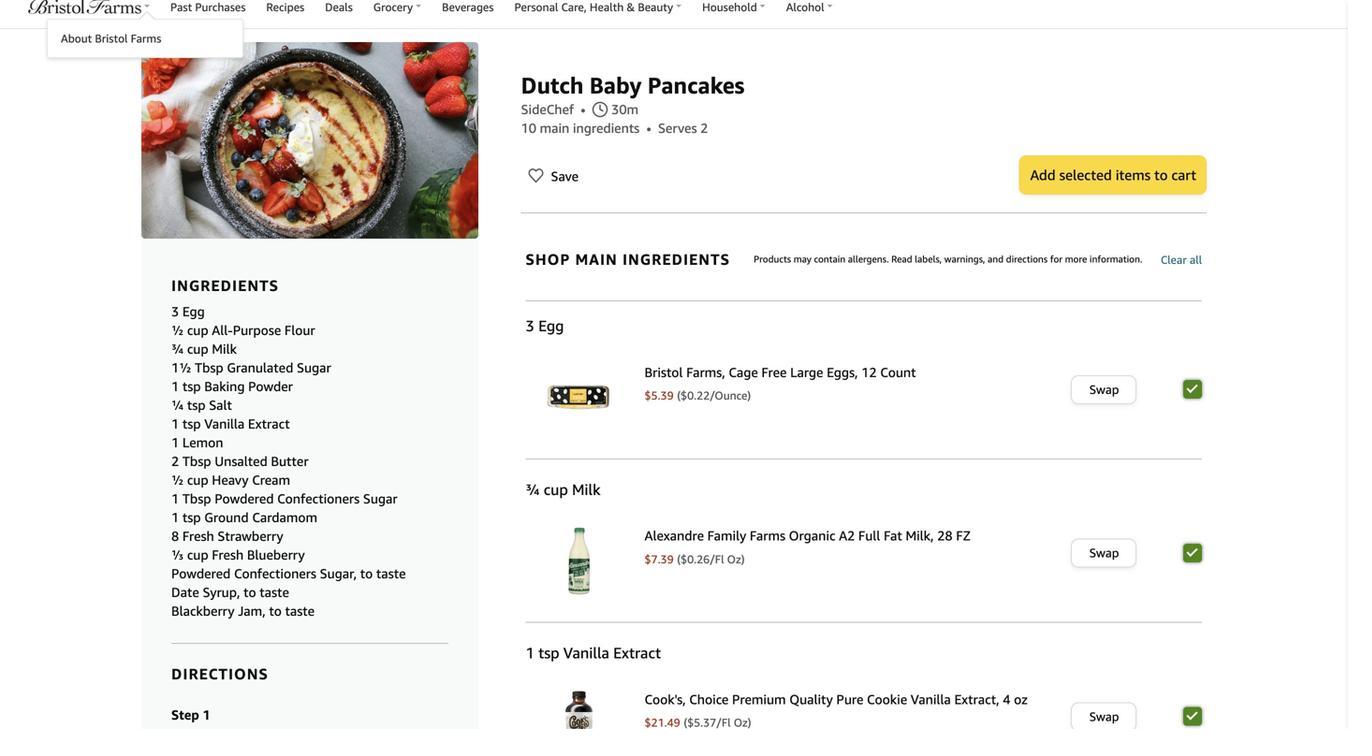 Task type: vqa. For each thing, say whether or not it's contained in the screenshot.
tara
no



Task type: locate. For each thing, give the bounding box(es) containing it.
1 horizontal spatial bristol
[[645, 364, 683, 380]]

0 horizontal spatial bristol
[[95, 32, 128, 45]]

2 vertical spatial swap submit
[[1072, 703, 1136, 729]]

clear all
[[1161, 253, 1202, 266]]

ingredients up all-
[[171, 277, 279, 294]]

2 down "¼"
[[171, 454, 179, 469]]

1 vertical spatial ½
[[171, 472, 184, 488]]

1 vertical spatial taste
[[260, 585, 289, 600]]

1 vertical spatial confectioners
[[234, 566, 316, 581]]

baking
[[204, 379, 245, 394]]

milk down all-
[[212, 341, 237, 357]]

0 vertical spatial farms
[[131, 32, 161, 45]]

and
[[988, 254, 1004, 264]]

beverages link
[[432, 0, 504, 21]]

0 horizontal spatial sugar
[[297, 360, 331, 375]]

2 vertical spatial vanilla
[[911, 692, 951, 707]]

extract up cook's,
[[613, 644, 661, 662]]

oz
[[1014, 692, 1028, 707]]

baby
[[590, 72, 642, 99]]

2
[[700, 120, 708, 136], [171, 454, 179, 469]]

past purchases
[[170, 0, 246, 14]]

10 main ingredients          •  serves 2
[[521, 120, 708, 136]]

1 vertical spatial vanilla
[[563, 644, 609, 662]]

personal
[[514, 0, 558, 14]]

3
[[171, 304, 179, 319], [526, 317, 535, 335]]

products may contain allergens. read labels, warnings, and directions for more information.
[[754, 254, 1143, 264]]

egg down shop
[[538, 317, 564, 335]]

purpose
[[233, 323, 281, 338]]

0 horizontal spatial 3
[[171, 304, 179, 319]]

alcohol
[[786, 0, 824, 14]]

2 vertical spatial taste
[[285, 603, 315, 619]]

serves
[[658, 120, 697, 136]]

3 inside ingredients 3 egg ½ cup all-purpose flour ¾ cup milk 1½ tbsp granulated sugar 1 tsp baking powder ¼ tsp salt 1 tsp vanilla extract 1 lemon 2 tbsp unsalted butter ½ cup heavy cream 1 tbsp powdered confectioners sugar 1 tsp ground cardamom 8 fresh strawberry ⅓ cup fresh blueberry powdered confectioners sugar, to taste date syrup, to taste blackberry jam, to taste
[[171, 304, 179, 319]]

($0.26/fl
[[677, 553, 724, 566]]

cup up 1½
[[187, 341, 208, 357]]

fresh down "strawberry"
[[212, 547, 244, 563]]

0 horizontal spatial egg
[[182, 304, 205, 319]]

½ up 1½
[[171, 323, 184, 338]]

½ down 'lemon'
[[171, 472, 184, 488]]

vanilla down salt
[[204, 416, 245, 432]]

ingredients
[[573, 120, 640, 136]]

health
[[590, 0, 624, 14]]

0 horizontal spatial ¾
[[171, 341, 184, 357]]

bristol inside bristol farms, cage free large eggs, 12 count $5.39 ($0.22/ounce)
[[645, 364, 683, 380]]

tbsp up ground
[[182, 491, 211, 507]]

8
[[171, 529, 179, 544]]

0 vertical spatial confectioners
[[277, 491, 360, 507]]

to left cart
[[1154, 167, 1168, 184]]

alexandre family farms organic a2 full fat milk, 28 fz $7.39 ($0.26/fl oz)
[[645, 528, 971, 566]]

2 swap from the top
[[1089, 546, 1119, 560]]

confectioners
[[277, 491, 360, 507], [234, 566, 316, 581]]

farms for family
[[750, 528, 786, 544]]

tbsp up baking
[[195, 360, 223, 375]]

0 vertical spatial vanilla
[[204, 416, 245, 432]]

premium
[[732, 692, 786, 707]]

swap submit for milk
[[1072, 540, 1136, 567]]

3 up 1½
[[171, 304, 179, 319]]

vanilla inside ingredients 3 egg ½ cup all-purpose flour ¾ cup milk 1½ tbsp granulated sugar 1 tsp baking powder ¼ tsp salt 1 tsp vanilla extract 1 lemon 2 tbsp unsalted butter ½ cup heavy cream 1 tbsp powdered confectioners sugar 1 tsp ground cardamom 8 fresh strawberry ⅓ cup fresh blueberry powdered confectioners sugar, to taste date syrup, to taste blackberry jam, to taste
[[204, 416, 245, 432]]

bristol up the $5.39
[[645, 364, 683, 380]]

allergens.
[[848, 254, 889, 264]]

purchases
[[195, 0, 246, 14]]

1 vertical spatial extract
[[613, 644, 661, 662]]

1 vertical spatial bristol
[[645, 364, 683, 380]]

directions
[[1006, 254, 1048, 264]]

0 vertical spatial milk
[[212, 341, 237, 357]]

fat
[[884, 528, 902, 544]]

1 vertical spatial sugar
[[363, 491, 398, 507]]

0 vertical spatial 2
[[700, 120, 708, 136]]

powdered
[[215, 491, 274, 507], [171, 566, 231, 581]]

contain
[[814, 254, 846, 264]]

1 horizontal spatial farms
[[750, 528, 786, 544]]

1 vertical spatial ingredients
[[171, 277, 279, 294]]

bristol right about
[[95, 32, 128, 45]]

strawberry
[[218, 529, 283, 544]]

dutch baby pancakes
[[521, 72, 745, 99]]

organic
[[789, 528, 836, 544]]

add selected items to cart
[[1030, 167, 1197, 184]]

cup left all-
[[187, 323, 208, 338]]

1 vertical spatial swap
[[1089, 546, 1119, 560]]

products
[[754, 254, 791, 264]]

sidechef
[[521, 102, 574, 117]]

1 horizontal spatial 3
[[526, 317, 535, 335]]

taste right sugar,
[[376, 566, 406, 581]]

extract,
[[954, 692, 1000, 707]]

about bristol farms
[[61, 32, 161, 45]]

beauty
[[638, 0, 673, 14]]

0 vertical spatial ¾
[[171, 341, 184, 357]]

2 swap submit from the top
[[1072, 540, 1136, 567]]

sugar
[[297, 360, 331, 375], [363, 491, 398, 507]]

milk
[[212, 341, 237, 357], [572, 481, 601, 498]]

Swap submit
[[1072, 376, 1136, 403], [1072, 540, 1136, 567], [1072, 703, 1136, 729]]

0 vertical spatial extract
[[248, 416, 290, 432]]

vanilla up cook's, choice premium quality pure cookie vanilla extract, 4 oz image
[[563, 644, 609, 662]]

choice
[[689, 692, 729, 707]]

1 vertical spatial 2
[[171, 454, 179, 469]]

3 egg
[[526, 317, 564, 335]]

bristol inside navigation 'navigation'
[[95, 32, 128, 45]]

1 horizontal spatial milk
[[572, 481, 601, 498]]

egg inside ingredients 3 egg ½ cup all-purpose flour ¾ cup milk 1½ tbsp granulated sugar 1 tsp baking powder ¼ tsp salt 1 tsp vanilla extract 1 lemon 2 tbsp unsalted butter ½ cup heavy cream 1 tbsp powdered confectioners sugar 1 tsp ground cardamom 8 fresh strawberry ⅓ cup fresh blueberry powdered confectioners sugar, to taste date syrup, to taste blackberry jam, to taste
[[182, 304, 205, 319]]

0 vertical spatial bristol
[[95, 32, 128, 45]]

fresh right the 8
[[182, 529, 214, 544]]

0 vertical spatial swap submit
[[1072, 376, 1136, 403]]

2 right serves
[[700, 120, 708, 136]]

1 tsp vanilla extract
[[526, 644, 661, 662]]

confectioners up cardamom at left bottom
[[277, 491, 360, 507]]

0 horizontal spatial farms
[[131, 32, 161, 45]]

powdered up the date
[[171, 566, 231, 581]]

0 horizontal spatial 2
[[171, 454, 179, 469]]

ground
[[204, 510, 249, 525]]

1 horizontal spatial ingredients
[[623, 250, 730, 268]]

cook's, choice premium quality pure cookie vanilla extract, 4 oz image
[[565, 690, 593, 729]]

3 swap submit from the top
[[1072, 703, 1136, 729]]

cup left heavy
[[187, 472, 208, 488]]

30m
[[612, 102, 639, 117]]

0 horizontal spatial milk
[[212, 341, 237, 357]]

cup
[[187, 323, 208, 338], [187, 341, 208, 357], [187, 472, 208, 488], [544, 481, 568, 498], [187, 547, 208, 563]]

0 vertical spatial sugar
[[297, 360, 331, 375]]

taste right jam,
[[285, 603, 315, 619]]

1
[[171, 379, 179, 394], [171, 416, 179, 432], [171, 435, 179, 450], [171, 491, 179, 507], [171, 510, 179, 525], [526, 644, 535, 662], [203, 707, 210, 723]]

tbsp down 'lemon'
[[182, 454, 211, 469]]

2 vertical spatial swap
[[1089, 710, 1119, 724]]

0 horizontal spatial extract
[[248, 416, 290, 432]]

swap for vanilla
[[1089, 710, 1119, 724]]

jam,
[[238, 603, 266, 619]]

past
[[170, 0, 192, 14]]

1 horizontal spatial extract
[[613, 644, 661, 662]]

cup right ⅓
[[187, 547, 208, 563]]

milk up alexandre family farms organic a2 full fat milk, 28 fz image
[[572, 481, 601, 498]]

heavy
[[212, 472, 249, 488]]

1 swap submit from the top
[[1072, 376, 1136, 403]]

3 swap from the top
[[1089, 710, 1119, 724]]

1 horizontal spatial sugar
[[363, 491, 398, 507]]

may
[[794, 254, 812, 264]]

recipes link
[[256, 0, 315, 21]]

shop main ingredients
[[526, 250, 730, 268]]

1 horizontal spatial ¾
[[526, 481, 540, 498]]

0 vertical spatial ½
[[171, 323, 184, 338]]

taste up jam,
[[260, 585, 289, 600]]

2 inside ingredients 3 egg ½ cup all-purpose flour ¾ cup milk 1½ tbsp granulated sugar 1 tsp baking powder ¼ tsp salt 1 tsp vanilla extract 1 lemon 2 tbsp unsalted butter ½ cup heavy cream 1 tbsp powdered confectioners sugar 1 tsp ground cardamom 8 fresh strawberry ⅓ cup fresh blueberry powdered confectioners sugar, to taste date syrup, to taste blackberry jam, to taste
[[171, 454, 179, 469]]

egg
[[182, 304, 205, 319], [538, 317, 564, 335]]

0 horizontal spatial vanilla
[[204, 416, 245, 432]]

tsp
[[182, 379, 201, 394], [187, 397, 206, 413], [182, 416, 201, 432], [182, 510, 201, 525], [538, 644, 560, 662]]

farms down past purchases link
[[131, 32, 161, 45]]

vanilla
[[204, 416, 245, 432], [563, 644, 609, 662], [911, 692, 951, 707]]

farms inside alexandre family farms organic a2 full fat milk, 28 fz $7.39 ($0.26/fl oz)
[[750, 528, 786, 544]]

warnings,
[[944, 254, 985, 264]]

full
[[858, 528, 880, 544]]

extract inside ingredients 3 egg ½ cup all-purpose flour ¾ cup milk 1½ tbsp granulated sugar 1 tsp baking powder ¼ tsp salt 1 tsp vanilla extract 1 lemon 2 tbsp unsalted butter ½ cup heavy cream 1 tbsp powdered confectioners sugar 1 tsp ground cardamom 8 fresh strawberry ⅓ cup fresh blueberry powdered confectioners sugar, to taste date syrup, to taste blackberry jam, to taste
[[248, 416, 290, 432]]

sugar,
[[320, 566, 357, 581]]

2 ½ from the top
[[171, 472, 184, 488]]

salt
[[209, 397, 232, 413]]

syrup,
[[203, 585, 240, 600]]

tbsp
[[195, 360, 223, 375], [182, 454, 211, 469], [182, 491, 211, 507]]

1 vertical spatial farms
[[750, 528, 786, 544]]

farms right family
[[750, 528, 786, 544]]

navigation navigation
[[0, 0, 1348, 66]]

vanilla right cookie
[[911, 692, 951, 707]]

2 vertical spatial tbsp
[[182, 491, 211, 507]]

3 down shop
[[526, 317, 535, 335]]

farms inside navigation 'navigation'
[[131, 32, 161, 45]]

0 horizontal spatial ingredients
[[171, 277, 279, 294]]

1 horizontal spatial vanilla
[[563, 644, 609, 662]]

egg up 1½
[[182, 304, 205, 319]]

bristol
[[95, 32, 128, 45], [645, 364, 683, 380]]

household
[[702, 0, 757, 14]]

extract down powder
[[248, 416, 290, 432]]

1 vertical spatial ¾
[[526, 481, 540, 498]]

powdered down heavy
[[215, 491, 274, 507]]

ingredients 3 egg ½ cup all-purpose flour ¾ cup milk 1½ tbsp granulated sugar 1 tsp baking powder ¼ tsp salt 1 tsp vanilla extract 1 lemon 2 tbsp unsalted butter ½ cup heavy cream 1 tbsp powdered confectioners sugar 1 tsp ground cardamom 8 fresh strawberry ⅓ cup fresh blueberry powdered confectioners sugar, to taste date syrup, to taste blackberry jam, to taste
[[171, 277, 406, 619]]

deals
[[325, 0, 353, 14]]

grocery
[[373, 0, 413, 14]]

0 vertical spatial swap
[[1089, 382, 1119, 397]]

confectioners down the blueberry
[[234, 566, 316, 581]]

step 1
[[171, 707, 210, 723]]

1 vertical spatial swap submit
[[1072, 540, 1136, 567]]

($0.22/ounce)
[[677, 389, 751, 402]]

ingredients right main
[[623, 250, 730, 268]]



Task type: describe. For each thing, give the bounding box(es) containing it.
1 swap from the top
[[1089, 382, 1119, 397]]

information.
[[1090, 254, 1143, 264]]

care,
[[561, 0, 587, 14]]

directions
[[171, 665, 269, 683]]

quality
[[789, 692, 833, 707]]

personal care, health & beauty link
[[504, 0, 692, 21]]

to right sugar,
[[360, 566, 373, 581]]

alexandre
[[645, 528, 704, 544]]

powder
[[248, 379, 293, 394]]

1½
[[171, 360, 191, 375]]

ingredients inside ingredients 3 egg ½ cup all-purpose flour ¾ cup milk 1½ tbsp granulated sugar 1 tsp baking powder ¼ tsp salt 1 tsp vanilla extract 1 lemon 2 tbsp unsalted butter ½ cup heavy cream 1 tbsp powdered confectioners sugar 1 tsp ground cardamom 8 fresh strawberry ⅓ cup fresh blueberry powdered confectioners sugar, to taste date syrup, to taste blackberry jam, to taste
[[171, 277, 279, 294]]

0 vertical spatial ingredients
[[623, 250, 730, 268]]

1 vertical spatial tbsp
[[182, 454, 211, 469]]

main
[[575, 250, 618, 268]]

deals link
[[315, 0, 363, 21]]

butter
[[271, 454, 309, 469]]

milk inside ingredients 3 egg ½ cup all-purpose flour ¾ cup milk 1½ tbsp granulated sugar 1 tsp baking powder ¼ tsp salt 1 tsp vanilla extract 1 lemon 2 tbsp unsalted butter ½ cup heavy cream 1 tbsp powdered confectioners sugar 1 tsp ground cardamom 8 fresh strawberry ⅓ cup fresh blueberry powdered confectioners sugar, to taste date syrup, to taste blackberry jam, to taste
[[212, 341, 237, 357]]

cook's,
[[645, 692, 686, 707]]

10
[[521, 120, 536, 136]]

date
[[171, 585, 199, 600]]

main
[[540, 120, 570, 136]]

clear all link
[[1161, 253, 1202, 266]]

eggs,
[[827, 364, 858, 380]]

$7.39
[[645, 553, 674, 566]]

free
[[762, 364, 787, 380]]

family
[[707, 528, 746, 544]]

cardamom
[[252, 510, 317, 525]]

labels,
[[915, 254, 942, 264]]

0 vertical spatial fresh
[[182, 529, 214, 544]]

blackberry
[[171, 603, 235, 619]]

¾ inside ingredients 3 egg ½ cup all-purpose flour ¾ cup milk 1½ tbsp granulated sugar 1 tsp baking powder ¼ tsp salt 1 tsp vanilla extract 1 lemon 2 tbsp unsalted butter ½ cup heavy cream 1 tbsp powdered confectioners sugar 1 tsp ground cardamom 8 fresh strawberry ⅓ cup fresh blueberry powdered confectioners sugar, to taste date syrup, to taste blackberry jam, to taste
[[171, 341, 184, 357]]

for
[[1050, 254, 1063, 264]]

shop
[[526, 250, 570, 268]]

oz)
[[727, 553, 745, 566]]

household link
[[692, 0, 776, 21]]

beverages
[[442, 0, 494, 14]]

1 horizontal spatial egg
[[538, 317, 564, 335]]

granulated
[[227, 360, 293, 375]]

items
[[1116, 167, 1151, 184]]

cart
[[1172, 167, 1197, 184]]

clear
[[1161, 253, 1187, 266]]

⅓
[[171, 547, 184, 563]]

&
[[627, 0, 635, 14]]

alexandre family farms organic a2 full fat milk, 28 fz image
[[567, 527, 591, 596]]

0 vertical spatial powdered
[[215, 491, 274, 507]]

farms,
[[686, 364, 725, 380]]

Add selected items to cart submit
[[1020, 156, 1206, 194]]

0 vertical spatial tbsp
[[195, 360, 223, 375]]

to up jam,
[[244, 585, 256, 600]]

milk,
[[906, 528, 934, 544]]

about bristol farms link
[[61, 31, 229, 46]]

cream
[[252, 472, 290, 488]]

sidechef              •
[[521, 102, 589, 117]]

cup up alexandre family farms organic a2 full fat milk, 28 fz image
[[544, 481, 568, 498]]

0 vertical spatial taste
[[376, 566, 406, 581]]

blueberry
[[247, 547, 305, 563]]

flour
[[285, 323, 315, 338]]

to right jam,
[[269, 603, 282, 619]]

add
[[1030, 167, 1056, 184]]

recipes
[[266, 0, 304, 14]]

fz
[[956, 528, 971, 544]]

all-
[[212, 323, 233, 338]]

count
[[880, 364, 916, 380]]

large
[[790, 364, 823, 380]]

logo image
[[24, 0, 141, 19]]

pure
[[836, 692, 864, 707]]

past purchases link
[[160, 0, 256, 21]]

swap submit for vanilla
[[1072, 703, 1136, 729]]

step
[[171, 707, 199, 723]]

dutch
[[521, 72, 584, 99]]

farms for bristol
[[131, 32, 161, 45]]

cookie
[[867, 692, 907, 707]]

1 horizontal spatial 2
[[700, 120, 708, 136]]

grocery link
[[363, 0, 432, 21]]

save image
[[521, 160, 551, 190]]

28
[[937, 528, 953, 544]]

2 horizontal spatial vanilla
[[911, 692, 951, 707]]

4
[[1003, 692, 1011, 707]]

swap for milk
[[1089, 546, 1119, 560]]

¾ cup milk
[[526, 481, 601, 498]]

1 vertical spatial milk
[[572, 481, 601, 498]]

bristol farms, cage free large eggs, 12 count $5.39 ($0.22/ounce)
[[645, 364, 916, 402]]

bristol farms, cage free large eggs, 12 count image
[[544, 383, 614, 412]]

read
[[891, 254, 912, 264]]

1 vertical spatial fresh
[[212, 547, 244, 563]]

cook's, choice premium quality pure cookie vanilla extract, 4 oz
[[645, 692, 1028, 707]]

1 vertical spatial powdered
[[171, 566, 231, 581]]

a2
[[839, 528, 855, 544]]

selected
[[1059, 167, 1112, 184]]

$5.39
[[645, 389, 674, 402]]

lemon
[[182, 435, 223, 450]]

unsalted
[[215, 454, 268, 469]]

1 ½ from the top
[[171, 323, 184, 338]]



